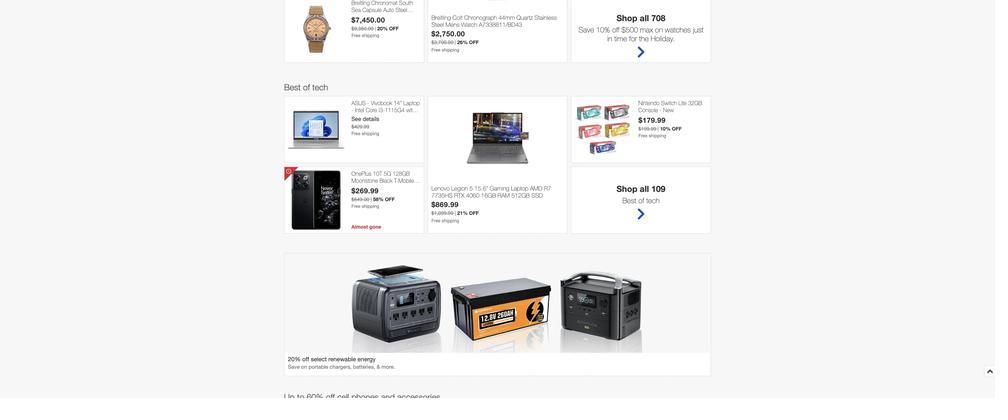 Task type: describe. For each thing, give the bounding box(es) containing it.
nintendo switch lite 32gb console - new link
[[639, 100, 708, 114]]

breitling chronomat south sea capsule auto steel ladies watch a10380611a1p1
[[352, 0, 413, 26]]

on inside shop all 708 save 10% off $500 max on watches just in time for the holiday.
[[655, 26, 663, 34]]

best inside shop all 109 best of tech
[[623, 196, 637, 205]]

chargers,
[[330, 364, 352, 370]]

20% inside the 20% off select renewable energy save on portable chargers, batteries, & more.
[[288, 356, 301, 363]]

more.
[[382, 364, 395, 370]]

5
[[470, 185, 473, 192]]

shipping inside lenovo legion 5 15.6" gaming laptop amd r7 7735hs rtx 4060 16gb ram 512gb ssd $869.99 $1,099.99 | 21% off free shipping
[[442, 218, 460, 224]]

almost
[[352, 224, 368, 230]]

off inside the 20% off select renewable energy save on portable chargers, batteries, & more.
[[302, 356, 309, 363]]

- up core
[[368, 100, 370, 106]]

$869.99
[[432, 200, 459, 209]]

free inside $7,450.00 $9,350.00 | 20% off free shipping
[[352, 33, 361, 38]]

21%
[[458, 210, 468, 216]]

mens
[[446, 21, 460, 28]]

20% inside $7,450.00 $9,350.00 | 20% off free shipping
[[378, 25, 388, 31]]

free inside lenovo legion 5 15.6" gaming laptop amd r7 7735hs rtx 4060 16gb ram 512gb ssd $869.99 $1,099.99 | 21% off free shipping
[[432, 218, 441, 224]]

nintendo
[[639, 100, 660, 106]]

intel
[[355, 107, 364, 113]]

10% inside shop all 708 save 10% off $500 max on watches just in time for the holiday.
[[597, 26, 611, 34]]

$649.00
[[352, 197, 370, 202]]

steel for colt
[[432, 21, 444, 28]]

just
[[693, 26, 704, 34]]

sea
[[352, 7, 361, 13]]

colt
[[453, 14, 463, 21]]

16gb
[[481, 192, 496, 199]]

shipping inside see details $429.99 free shipping
[[362, 131, 379, 136]]

see details link
[[352, 116, 380, 122]]

- down i3-
[[385, 114, 387, 120]]

lite
[[679, 100, 687, 106]]

renewable
[[329, 356, 356, 363]]

save inside shop all 708 save 10% off $500 max on watches just in time for the holiday.
[[579, 26, 594, 34]]

lenovo
[[432, 185, 450, 192]]

128gb inside oneplus 10t 5g 128gb moonstone black  t-mobile unlocked smartphone - brand new.
[[393, 171, 410, 177]]

new.
[[367, 191, 379, 197]]

black
[[380, 177, 393, 184]]

8gb
[[352, 114, 363, 120]]

breitling chronomat south sea capsule auto steel ladies watch a10380611a1p1 link
[[352, 0, 420, 26]]

quartz
[[517, 14, 533, 21]]

| inside nintendo switch lite 32gb console - new $179.99 $199.99 | 10% off free shipping
[[658, 126, 659, 132]]

smartphone
[[376, 184, 405, 191]]

off inside lenovo legion 5 15.6" gaming laptop amd r7 7735hs rtx 4060 16gb ram 512gb ssd $869.99 $1,099.99 | 21% off free shipping
[[469, 210, 479, 216]]

legion
[[452, 185, 468, 192]]

$7,450.00 $9,350.00 | 20% off free shipping
[[352, 15, 399, 38]]

15.6"
[[475, 185, 488, 192]]

128gb inside asus - vivobook 14" laptop - intel core i3-1115g4 with 8gb memory - 128gb ssd...
[[388, 114, 406, 120]]

$1,099.99
[[432, 210, 454, 216]]

vivobook
[[371, 100, 392, 106]]

44mm
[[499, 14, 515, 21]]

lenovo legion 5 15.6" gaming laptop amd r7 7735hs rtx 4060 16gb ram 512gb ssd link
[[432, 185, 564, 200]]

shop for shop all 708
[[617, 13, 638, 23]]

portable
[[309, 364, 328, 370]]

max
[[641, 26, 653, 34]]

$3,700.00
[[432, 40, 454, 45]]

time
[[615, 34, 628, 43]]

off inside shop all 708 save 10% off $500 max on watches just in time for the holiday.
[[613, 26, 620, 34]]

rtx
[[455, 192, 465, 199]]

see details $429.99 free shipping
[[352, 116, 380, 136]]

of inside shop all 109 best of tech
[[639, 196, 645, 205]]

0 horizontal spatial best
[[284, 82, 301, 92]]

&
[[377, 364, 380, 370]]

oneplus 10t 5g 128gb moonstone black  t-mobile unlocked smartphone - brand new.
[[352, 171, 414, 197]]

switch
[[662, 100, 677, 106]]

oneplus 10t 5g 128gb moonstone black  t-mobile unlocked smartphone - brand new. link
[[352, 171, 420, 197]]

32gb
[[689, 100, 703, 106]]

gone
[[370, 224, 381, 230]]

20% off select renewable energy save on portable chargers, batteries, & more.
[[288, 356, 395, 370]]

batteries,
[[353, 364, 375, 370]]

10t
[[373, 171, 382, 177]]

on inside the 20% off select renewable energy save on portable chargers, batteries, & more.
[[301, 364, 307, 370]]

$7,450.00
[[352, 15, 385, 24]]

best of tech
[[284, 82, 328, 92]]

breitling colt chronograph 44mm quartz stainless steel mens watch a7338811/bd43 $2,750.00 $3,700.00 | 26% off free shipping
[[432, 14, 557, 53]]

console
[[639, 107, 658, 113]]

off inside $7,450.00 $9,350.00 | 20% off free shipping
[[389, 25, 399, 31]]

off inside $269.99 $649.00 | 58% off free shipping
[[385, 196, 395, 202]]

ram
[[498, 192, 510, 199]]

watch for chronomat
[[369, 13, 384, 20]]

moonstone
[[352, 177, 378, 184]]

memory
[[364, 114, 383, 120]]

5g
[[384, 171, 391, 177]]

asus
[[352, 100, 366, 106]]

$269.99 $649.00 | 58% off free shipping
[[352, 186, 395, 209]]

ladies
[[352, 13, 367, 20]]

1115g4
[[385, 107, 405, 113]]

109
[[652, 184, 666, 194]]

chronomat
[[372, 0, 398, 6]]

shipping inside breitling colt chronograph 44mm quartz stainless steel mens watch a7338811/bd43 $2,750.00 $3,700.00 | 26% off free shipping
[[442, 47, 460, 53]]

$199.99
[[639, 126, 657, 132]]

- left intel
[[352, 107, 354, 113]]

| inside $7,450.00 $9,350.00 | 20% off free shipping
[[375, 26, 376, 31]]

mobile
[[399, 177, 414, 184]]

core
[[366, 107, 377, 113]]

unlocked
[[352, 184, 374, 191]]

10% inside nintendo switch lite 32gb console - new $179.99 $199.99 | 10% off free shipping
[[661, 126, 671, 132]]

almost gone
[[352, 224, 381, 230]]



Task type: locate. For each thing, give the bounding box(es) containing it.
512gb
[[512, 192, 530, 199]]

laptop up with
[[404, 100, 420, 106]]

off down auto at top left
[[389, 25, 399, 31]]

10% up in
[[597, 26, 611, 34]]

| down $7,450.00
[[375, 26, 376, 31]]

| left the 58%
[[371, 197, 372, 202]]

1 vertical spatial best
[[623, 196, 637, 205]]

shop all 708 save 10% off $500 max on watches just in time for the holiday.
[[579, 13, 704, 43]]

0 vertical spatial tech
[[313, 82, 328, 92]]

laptop up 512gb
[[511, 185, 529, 192]]

1 vertical spatial all
[[640, 184, 649, 194]]

1 vertical spatial watch
[[461, 21, 477, 28]]

0 horizontal spatial save
[[288, 364, 300, 370]]

10% down $179.99
[[661, 126, 671, 132]]

holiday.
[[651, 34, 675, 43]]

1 horizontal spatial watch
[[461, 21, 477, 28]]

1 horizontal spatial of
[[639, 196, 645, 205]]

watch inside breitling colt chronograph 44mm quartz stainless steel mens watch a7338811/bd43 $2,750.00 $3,700.00 | 26% off free shipping
[[461, 21, 477, 28]]

free inside see details $429.99 free shipping
[[352, 131, 361, 136]]

$2,750.00
[[432, 29, 465, 38]]

0 horizontal spatial breitling
[[352, 0, 370, 6]]

- inside oneplus 10t 5g 128gb moonstone black  t-mobile unlocked smartphone - brand new.
[[406, 184, 408, 191]]

| inside $269.99 $649.00 | 58% off free shipping
[[371, 197, 372, 202]]

save
[[579, 26, 594, 34], [288, 364, 300, 370]]

all for 109
[[640, 184, 649, 194]]

gaming
[[490, 185, 510, 192]]

asus - vivobook 14" laptop - intel core i3-1115g4 with 8gb memory - 128gb ssd... link
[[352, 100, 420, 127]]

asus - vivobook 14" laptop - intel core i3-1115g4 with 8gb memory - 128gb ssd...
[[352, 100, 420, 127]]

| inside breitling colt chronograph 44mm quartz stainless steel mens watch a7338811/bd43 $2,750.00 $3,700.00 | 26% off free shipping
[[455, 40, 456, 45]]

tech
[[313, 82, 328, 92], [647, 196, 660, 205]]

all
[[640, 13, 649, 23], [640, 184, 649, 194]]

shop for shop all 109
[[617, 184, 638, 194]]

south
[[399, 0, 413, 6]]

1 vertical spatial of
[[639, 196, 645, 205]]

shipping down $3,700.00
[[442, 47, 460, 53]]

shop inside shop all 708 save 10% off $500 max on watches just in time for the holiday.
[[617, 13, 638, 23]]

r7
[[544, 185, 552, 192]]

shop all 109 best of tech
[[617, 184, 666, 205]]

the
[[639, 34, 649, 43]]

free down $429.99
[[352, 131, 361, 136]]

free down $1,099.99
[[432, 218, 441, 224]]

shop inside shop all 109 best of tech
[[617, 184, 638, 194]]

of
[[303, 82, 310, 92], [639, 196, 645, 205]]

all inside shop all 708 save 10% off $500 max on watches just in time for the holiday.
[[640, 13, 649, 23]]

1 horizontal spatial steel
[[432, 21, 444, 28]]

128gb
[[388, 114, 406, 120], [393, 171, 410, 177]]

4060
[[466, 192, 480, 199]]

steel up $2,750.00
[[432, 21, 444, 28]]

58%
[[373, 196, 384, 202]]

1 all from the top
[[640, 13, 649, 23]]

shipping inside nintendo switch lite 32gb console - new $179.99 $199.99 | 10% off free shipping
[[649, 133, 667, 138]]

free inside breitling colt chronograph 44mm quartz stainless steel mens watch a7338811/bd43 $2,750.00 $3,700.00 | 26% off free shipping
[[432, 47, 441, 53]]

0 vertical spatial 128gb
[[388, 114, 406, 120]]

0 horizontal spatial laptop
[[404, 100, 420, 106]]

| inside lenovo legion 5 15.6" gaming laptop amd r7 7735hs rtx 4060 16gb ram 512gb ssd $869.99 $1,099.99 | 21% off free shipping
[[455, 210, 456, 216]]

all up max
[[640, 13, 649, 23]]

|
[[375, 26, 376, 31], [455, 40, 456, 45], [658, 126, 659, 132], [371, 197, 372, 202], [455, 210, 456, 216]]

tech inside shop all 109 best of tech
[[647, 196, 660, 205]]

on
[[655, 26, 663, 34], [301, 364, 307, 370]]

free inside nintendo switch lite 32gb console - new $179.99 $199.99 | 10% off free shipping
[[639, 133, 648, 138]]

26%
[[458, 39, 468, 45]]

- left new
[[660, 107, 662, 113]]

watch up a10380611a1p1
[[369, 13, 384, 20]]

shipping down $199.99
[[649, 133, 667, 138]]

1 horizontal spatial laptop
[[511, 185, 529, 192]]

off inside breitling colt chronograph 44mm quartz stainless steel mens watch a7338811/bd43 $2,750.00 $3,700.00 | 26% off free shipping
[[469, 39, 479, 45]]

1 vertical spatial 10%
[[661, 126, 671, 132]]

breitling for ladies
[[352, 0, 370, 6]]

off inside nintendo switch lite 32gb console - new $179.99 $199.99 | 10% off free shipping
[[672, 126, 682, 132]]

shipping down the 58%
[[362, 204, 379, 209]]

chronograph
[[464, 14, 497, 21]]

| left 21%
[[455, 210, 456, 216]]

free down $649.00
[[352, 204, 361, 209]]

laptop inside lenovo legion 5 15.6" gaming laptop amd r7 7735hs rtx 4060 16gb ram 512gb ssd $869.99 $1,099.99 | 21% off free shipping
[[511, 185, 529, 192]]

-
[[368, 100, 370, 106], [352, 107, 354, 113], [660, 107, 662, 113], [385, 114, 387, 120], [406, 184, 408, 191]]

off right the 26%
[[469, 39, 479, 45]]

1 horizontal spatial save
[[579, 26, 594, 34]]

steel down south
[[396, 7, 408, 13]]

1 horizontal spatial 20%
[[378, 25, 388, 31]]

off right 21%
[[469, 210, 479, 216]]

0 horizontal spatial steel
[[396, 7, 408, 13]]

off left select
[[302, 356, 309, 363]]

laptop inside asus - vivobook 14" laptop - intel core i3-1115g4 with 8gb memory - 128gb ssd...
[[404, 100, 420, 106]]

1 vertical spatial laptop
[[511, 185, 529, 192]]

breitling inside breitling colt chronograph 44mm quartz stainless steel mens watch a7338811/bd43 $2,750.00 $3,700.00 | 26% off free shipping
[[432, 14, 451, 21]]

ssd
[[532, 192, 543, 199]]

a7338811/bd43
[[479, 21, 523, 28]]

- down mobile
[[406, 184, 408, 191]]

0 vertical spatial 10%
[[597, 26, 611, 34]]

steel for chronomat
[[396, 7, 408, 13]]

0 horizontal spatial tech
[[313, 82, 328, 92]]

off
[[389, 25, 399, 31], [613, 26, 620, 34], [469, 39, 479, 45], [672, 126, 682, 132], [385, 196, 395, 202], [469, 210, 479, 216], [302, 356, 309, 363]]

free inside $269.99 $649.00 | 58% off free shipping
[[352, 204, 361, 209]]

shipping down $1,099.99
[[442, 218, 460, 224]]

0 vertical spatial on
[[655, 26, 663, 34]]

with
[[407, 107, 416, 113]]

breitling up sea
[[352, 0, 370, 6]]

20% down $7,450.00
[[378, 25, 388, 31]]

watch for colt
[[461, 21, 477, 28]]

free down $9,350.00
[[352, 33, 361, 38]]

capsule
[[363, 7, 382, 13]]

1 vertical spatial shop
[[617, 184, 638, 194]]

see
[[352, 116, 361, 122]]

2 shop from the top
[[617, 184, 638, 194]]

- inside nintendo switch lite 32gb console - new $179.99 $199.99 | 10% off free shipping
[[660, 107, 662, 113]]

breitling up mens
[[432, 14, 451, 21]]

off down new
[[672, 126, 682, 132]]

$179.99
[[639, 116, 666, 124]]

details
[[363, 116, 380, 122]]

1 vertical spatial tech
[[647, 196, 660, 205]]

| down $179.99
[[658, 126, 659, 132]]

t-
[[394, 177, 399, 184]]

1 horizontal spatial tech
[[647, 196, 660, 205]]

laptop
[[404, 100, 420, 106], [511, 185, 529, 192]]

0 vertical spatial best
[[284, 82, 301, 92]]

select
[[311, 356, 327, 363]]

all for 708
[[640, 13, 649, 23]]

2 all from the top
[[640, 184, 649, 194]]

$269.99
[[352, 186, 379, 195]]

0 vertical spatial of
[[303, 82, 310, 92]]

stainless
[[535, 14, 557, 21]]

shipping
[[362, 33, 379, 38], [442, 47, 460, 53], [362, 131, 379, 136], [649, 133, 667, 138], [362, 204, 379, 209], [442, 218, 460, 224]]

breitling colt chronograph 44mm quartz stainless steel mens watch a7338811/bd43 link
[[432, 14, 564, 29]]

1 horizontal spatial on
[[655, 26, 663, 34]]

0 vertical spatial all
[[640, 13, 649, 23]]

auto
[[384, 7, 394, 13]]

a10380611a1p1
[[352, 20, 393, 26]]

steel inside breitling colt chronograph 44mm quartz stainless steel mens watch a7338811/bd43 $2,750.00 $3,700.00 | 26% off free shipping
[[432, 21, 444, 28]]

free down $199.99
[[639, 133, 648, 138]]

on left the portable
[[301, 364, 307, 370]]

shipping down $9,350.00
[[362, 33, 379, 38]]

128gb up mobile
[[393, 171, 410, 177]]

shipping inside $269.99 $649.00 | 58% off free shipping
[[362, 204, 379, 209]]

7735hs
[[432, 192, 453, 199]]

watch inside breitling chronomat south sea capsule auto steel ladies watch a10380611a1p1
[[369, 13, 384, 20]]

breitling inside breitling chronomat south sea capsule auto steel ladies watch a10380611a1p1
[[352, 0, 370, 6]]

all inside shop all 109 best of tech
[[640, 184, 649, 194]]

1 vertical spatial steel
[[432, 21, 444, 28]]

1 horizontal spatial 10%
[[661, 126, 671, 132]]

0 vertical spatial steel
[[396, 7, 408, 13]]

off up the time
[[613, 26, 620, 34]]

| left the 26%
[[455, 40, 456, 45]]

20%
[[378, 25, 388, 31], [288, 356, 301, 363]]

0 horizontal spatial 20%
[[288, 356, 301, 363]]

708
[[652, 13, 666, 23]]

watch down "chronograph"
[[461, 21, 477, 28]]

shop left 109
[[617, 184, 638, 194]]

save inside the 20% off select renewable energy save on portable chargers, batteries, & more.
[[288, 364, 300, 370]]

off right the 58%
[[385, 196, 395, 202]]

0 vertical spatial save
[[579, 26, 594, 34]]

in
[[607, 34, 613, 43]]

20% left select
[[288, 356, 301, 363]]

lenovo legion 5 15.6" gaming laptop amd r7 7735hs rtx 4060 16gb ram 512gb ssd $869.99 $1,099.99 | 21% off free shipping
[[432, 185, 552, 224]]

free down $3,700.00
[[432, 47, 441, 53]]

new
[[664, 107, 674, 113]]

ssd...
[[352, 120, 367, 127]]

1 vertical spatial 128gb
[[393, 171, 410, 177]]

0 horizontal spatial watch
[[369, 13, 384, 20]]

for
[[630, 34, 637, 43]]

amd
[[530, 185, 543, 192]]

i3-
[[379, 107, 385, 113]]

1 vertical spatial save
[[288, 364, 300, 370]]

0 vertical spatial watch
[[369, 13, 384, 20]]

1 horizontal spatial best
[[623, 196, 637, 205]]

0 horizontal spatial on
[[301, 364, 307, 370]]

shipping inside $7,450.00 $9,350.00 | 20% off free shipping
[[362, 33, 379, 38]]

oneplus
[[352, 171, 372, 177]]

nintendo switch lite 32gb console - new $179.99 $199.99 | 10% off free shipping
[[639, 100, 703, 138]]

watches
[[665, 26, 691, 34]]

1 vertical spatial on
[[301, 364, 307, 370]]

shop up $500
[[617, 13, 638, 23]]

steel inside breitling chronomat south sea capsule auto steel ladies watch a10380611a1p1
[[396, 7, 408, 13]]

on up holiday.
[[655, 26, 663, 34]]

0 vertical spatial 20%
[[378, 25, 388, 31]]

$500
[[622, 26, 638, 34]]

all left 109
[[640, 184, 649, 194]]

1 shop from the top
[[617, 13, 638, 23]]

1 vertical spatial breitling
[[432, 14, 451, 21]]

0 vertical spatial shop
[[617, 13, 638, 23]]

1 horizontal spatial breitling
[[432, 14, 451, 21]]

shipping down $429.99
[[362, 131, 379, 136]]

$429.99
[[352, 124, 370, 130]]

0 vertical spatial breitling
[[352, 0, 370, 6]]

0 vertical spatial laptop
[[404, 100, 420, 106]]

breitling for mens
[[432, 14, 451, 21]]

128gb down 1115g4
[[388, 114, 406, 120]]

0 horizontal spatial 10%
[[597, 26, 611, 34]]

0 horizontal spatial of
[[303, 82, 310, 92]]

best
[[284, 82, 301, 92], [623, 196, 637, 205]]

1 vertical spatial 20%
[[288, 356, 301, 363]]



Task type: vqa. For each thing, say whether or not it's contained in the screenshot.
tech to the right
yes



